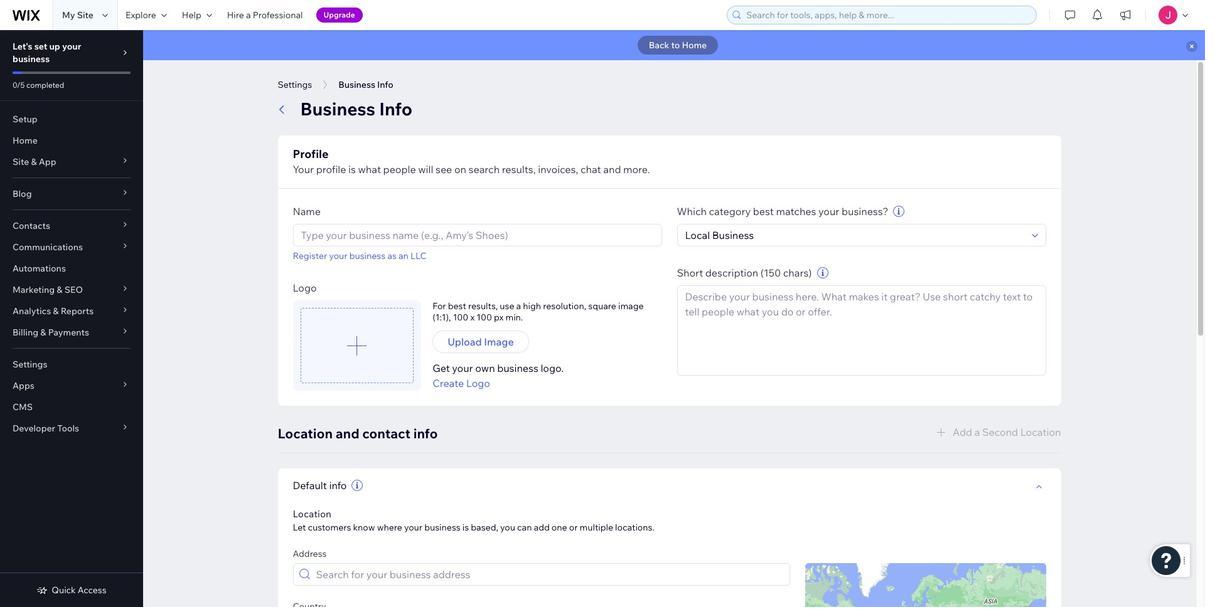 Task type: describe. For each thing, give the bounding box(es) containing it.
will
[[418, 163, 433, 176]]

hire
[[227, 9, 244, 21]]

for best results, use a high resolution, square image (1:1), 100 x 100 px min.
[[433, 301, 644, 323]]

address
[[293, 549, 327, 560]]

an
[[398, 250, 408, 262]]

site & app
[[13, 156, 56, 168]]

1 vertical spatial business info
[[300, 98, 412, 120]]

more.
[[623, 163, 650, 176]]

apps
[[13, 380, 34, 392]]

image
[[484, 336, 514, 348]]

location for let
[[293, 508, 331, 520]]

0 vertical spatial a
[[246, 9, 251, 21]]

billing
[[13, 327, 38, 338]]

communications
[[13, 242, 83, 253]]

back to home button
[[638, 36, 718, 55]]

profile
[[293, 147, 329, 161]]

llc
[[410, 250, 426, 262]]

upload image button
[[433, 331, 529, 353]]

setup link
[[0, 109, 143, 130]]

blog
[[13, 188, 32, 200]]

cms
[[13, 402, 33, 413]]

hire a professional link
[[219, 0, 310, 30]]

register
[[293, 250, 327, 262]]

map region
[[805, 564, 1046, 608]]

analytics & reports
[[13, 306, 94, 317]]

professional
[[253, 9, 303, 21]]

1 horizontal spatial info
[[413, 426, 438, 442]]

1 horizontal spatial site
[[77, 9, 93, 21]]

my
[[62, 9, 75, 21]]

business inside button
[[338, 79, 375, 90]]

default info
[[293, 479, 347, 492]]

(150
[[761, 267, 781, 279]]

billing & payments button
[[0, 322, 143, 343]]

settings button
[[271, 75, 318, 94]]

marketing & seo button
[[0, 279, 143, 301]]

your inside location let customers know where your business is based, you can add one or multiple locations.
[[404, 522, 422, 534]]

which category best matches your business?
[[677, 205, 888, 218]]

own
[[475, 362, 495, 375]]

marketing & seo
[[13, 284, 83, 296]]

site & app button
[[0, 151, 143, 173]]

business info inside button
[[338, 79, 393, 90]]

upgrade
[[324, 10, 355, 19]]

business inside get your own business logo. create logo
[[497, 362, 538, 375]]

location and contact info
[[278, 426, 438, 442]]

let
[[293, 522, 306, 534]]

1 100 from the left
[[453, 312, 468, 323]]

locations.
[[615, 522, 654, 534]]

access
[[78, 585, 106, 596]]

matches
[[776, 205, 816, 218]]

register your business as an llc link
[[293, 250, 426, 262]]

(1:1),
[[433, 312, 451, 323]]

settings link
[[0, 354, 143, 375]]

hire a professional
[[227, 9, 303, 21]]

profile your profile is what people will see on search results, invoices, chat and more.
[[293, 147, 650, 176]]

& for site
[[31, 156, 37, 168]]

see
[[436, 163, 452, 176]]

and inside profile your profile is what people will see on search results, invoices, chat and more.
[[603, 163, 621, 176]]

0 horizontal spatial logo
[[293, 282, 317, 294]]

your inside let's set up your business
[[62, 41, 81, 52]]

let's
[[13, 41, 32, 52]]

based,
[[471, 522, 498, 534]]

my site
[[62, 9, 93, 21]]

on
[[454, 163, 466, 176]]

& for marketing
[[57, 284, 62, 296]]

2 100 from the left
[[477, 312, 492, 323]]

high
[[523, 301, 541, 312]]

square
[[588, 301, 616, 312]]

settings for settings link
[[13, 359, 47, 370]]

developer tools button
[[0, 418, 143, 439]]

back to home
[[649, 40, 707, 51]]

Search for tools, apps, help & more... field
[[742, 6, 1032, 24]]

add
[[534, 522, 550, 534]]

automations
[[13, 263, 66, 274]]

short description (150 chars)
[[677, 267, 812, 279]]

1 vertical spatial business
[[300, 98, 375, 120]]

your
[[293, 163, 314, 176]]

quick
[[52, 585, 76, 596]]

contacts button
[[0, 215, 143, 237]]

results, inside profile your profile is what people will see on search results, invoices, chat and more.
[[502, 163, 536, 176]]

to
[[671, 40, 680, 51]]

apps button
[[0, 375, 143, 397]]

info inside button
[[377, 79, 393, 90]]

image
[[618, 301, 644, 312]]

1 horizontal spatial best
[[753, 205, 774, 218]]

location let customers know where your business is based, you can add one or multiple locations.
[[293, 508, 654, 534]]

up
[[49, 41, 60, 52]]

blog button
[[0, 183, 143, 205]]

home link
[[0, 130, 143, 151]]

business inside let's set up your business
[[13, 53, 50, 65]]

set
[[34, 41, 47, 52]]



Task type: locate. For each thing, give the bounding box(es) containing it.
0 horizontal spatial is
[[348, 163, 356, 176]]

payments
[[48, 327, 89, 338]]

home inside button
[[682, 40, 707, 51]]

upload image
[[448, 336, 514, 348]]

business?
[[842, 205, 888, 218]]

your inside get your own business logo. create logo
[[452, 362, 473, 375]]

& left app
[[31, 156, 37, 168]]

what
[[358, 163, 381, 176]]

your right up
[[62, 41, 81, 52]]

Search for your business address field
[[312, 564, 785, 586]]

1 vertical spatial home
[[13, 135, 38, 146]]

your right "matches"
[[818, 205, 839, 218]]

and
[[603, 163, 621, 176], [336, 426, 359, 442]]

a right use
[[516, 301, 521, 312]]

1 vertical spatial and
[[336, 426, 359, 442]]

1 vertical spatial info
[[379, 98, 412, 120]]

0/5 completed
[[13, 80, 64, 90]]

& inside site & app "popup button"
[[31, 156, 37, 168]]

let's set up your business
[[13, 41, 81, 65]]

and left contact
[[336, 426, 359, 442]]

location inside location let customers know where your business is based, you can add one or multiple locations.
[[293, 508, 331, 520]]

create logo button
[[433, 376, 490, 391]]

100 right x
[[477, 312, 492, 323]]

0 vertical spatial site
[[77, 9, 93, 21]]

communications button
[[0, 237, 143, 258]]

you
[[500, 522, 515, 534]]

0 horizontal spatial a
[[246, 9, 251, 21]]

developer tools
[[13, 423, 79, 434]]

chat
[[580, 163, 601, 176]]

logo down own
[[466, 377, 490, 390]]

1 vertical spatial a
[[516, 301, 521, 312]]

0 horizontal spatial and
[[336, 426, 359, 442]]

& inside analytics & reports popup button
[[53, 306, 59, 317]]

cms link
[[0, 397, 143, 418]]

1 horizontal spatial logo
[[466, 377, 490, 390]]

Enter your business or website type field
[[681, 225, 1028, 246]]

1 horizontal spatial is
[[462, 522, 469, 534]]

settings inside button
[[278, 79, 312, 90]]

1 horizontal spatial home
[[682, 40, 707, 51]]

0 vertical spatial best
[[753, 205, 774, 218]]

info
[[377, 79, 393, 90], [379, 98, 412, 120]]

billing & payments
[[13, 327, 89, 338]]

best inside for best results, use a high resolution, square image (1:1), 100 x 100 px min.
[[448, 301, 466, 312]]

create
[[433, 377, 464, 390]]

1 horizontal spatial results,
[[502, 163, 536, 176]]

chars)
[[783, 267, 812, 279]]

category
[[709, 205, 751, 218]]

is inside location let customers know where your business is based, you can add one or multiple locations.
[[462, 522, 469, 534]]

location up default
[[278, 426, 333, 442]]

settings inside sidebar element
[[13, 359, 47, 370]]

business down "business info" button
[[300, 98, 375, 120]]

1 vertical spatial info
[[329, 479, 347, 492]]

default
[[293, 479, 327, 492]]

upload
[[448, 336, 482, 348]]

1 vertical spatial site
[[13, 156, 29, 168]]

best left "matches"
[[753, 205, 774, 218]]

& for analytics
[[53, 306, 59, 317]]

logo.
[[541, 362, 564, 375]]

location for and
[[278, 426, 333, 442]]

quick access
[[52, 585, 106, 596]]

short
[[677, 267, 703, 279]]

0 horizontal spatial results,
[[468, 301, 498, 312]]

analytics & reports button
[[0, 301, 143, 322]]

0 vertical spatial info
[[377, 79, 393, 90]]

app
[[39, 156, 56, 168]]

results, right the search
[[502, 163, 536, 176]]

x
[[470, 312, 475, 323]]

& left seo
[[57, 284, 62, 296]]

contacts
[[13, 220, 50, 232]]

a
[[246, 9, 251, 21], [516, 301, 521, 312]]

help button
[[174, 0, 219, 30]]

is left based,
[[462, 522, 469, 534]]

1 vertical spatial location
[[293, 508, 331, 520]]

site inside "popup button"
[[13, 156, 29, 168]]

0/5
[[13, 80, 25, 90]]

settings for settings button
[[278, 79, 312, 90]]

a right hire
[[246, 9, 251, 21]]

1 horizontal spatial a
[[516, 301, 521, 312]]

business right settings button
[[338, 79, 375, 90]]

is left what in the left top of the page
[[348, 163, 356, 176]]

your
[[62, 41, 81, 52], [818, 205, 839, 218], [329, 250, 347, 262], [452, 362, 473, 375], [404, 522, 422, 534]]

business info
[[338, 79, 393, 90], [300, 98, 412, 120]]

px
[[494, 312, 504, 323]]

get
[[433, 362, 450, 375]]

0 horizontal spatial 100
[[453, 312, 468, 323]]

1 vertical spatial settings
[[13, 359, 47, 370]]

automations link
[[0, 258, 143, 279]]

0 horizontal spatial best
[[448, 301, 466, 312]]

location up the "let"
[[293, 508, 331, 520]]

1 horizontal spatial and
[[603, 163, 621, 176]]

Describe your business here. What makes it great? Use short catchy text to tell people what you do or offer. text field
[[678, 286, 1045, 375]]

help
[[182, 9, 201, 21]]

setup
[[13, 114, 37, 125]]

analytics
[[13, 306, 51, 317]]

0 horizontal spatial site
[[13, 156, 29, 168]]

& for billing
[[40, 327, 46, 338]]

site right my
[[77, 9, 93, 21]]

business down "let's" on the top left
[[13, 53, 50, 65]]

your right register
[[329, 250, 347, 262]]

info right contact
[[413, 426, 438, 442]]

0 vertical spatial business
[[338, 79, 375, 90]]

business left based,
[[424, 522, 460, 534]]

home down setup
[[13, 135, 38, 146]]

and right chat
[[603, 163, 621, 176]]

& right billing
[[40, 327, 46, 338]]

sidebar element
[[0, 30, 143, 608]]

name
[[293, 205, 321, 218]]

back
[[649, 40, 669, 51]]

1 vertical spatial logo
[[466, 377, 490, 390]]

home inside sidebar element
[[13, 135, 38, 146]]

customers
[[308, 522, 351, 534]]

0 horizontal spatial info
[[329, 479, 347, 492]]

business
[[13, 53, 50, 65], [349, 250, 385, 262], [497, 362, 538, 375], [424, 522, 460, 534]]

your up the create logo button
[[452, 362, 473, 375]]

results, left use
[[468, 301, 498, 312]]

completed
[[26, 80, 64, 90]]

logo
[[293, 282, 317, 294], [466, 377, 490, 390]]

0 vertical spatial location
[[278, 426, 333, 442]]

best right the for on the left of the page
[[448, 301, 466, 312]]

multiple
[[580, 522, 613, 534]]

marketing
[[13, 284, 55, 296]]

home right to
[[682, 40, 707, 51]]

site left app
[[13, 156, 29, 168]]

seo
[[64, 284, 83, 296]]

one
[[552, 522, 567, 534]]

0 vertical spatial settings
[[278, 79, 312, 90]]

0 horizontal spatial settings
[[13, 359, 47, 370]]

1 horizontal spatial settings
[[278, 79, 312, 90]]

min.
[[506, 312, 523, 323]]

1 horizontal spatial 100
[[477, 312, 492, 323]]

logo inside get your own business logo. create logo
[[466, 377, 490, 390]]

for
[[433, 301, 446, 312]]

quick access button
[[37, 585, 106, 596]]

& inside marketing & seo dropdown button
[[57, 284, 62, 296]]

info right default
[[329, 479, 347, 492]]

1 vertical spatial is
[[462, 522, 469, 534]]

100 left x
[[453, 312, 468, 323]]

business info button
[[332, 75, 400, 94]]

is inside profile your profile is what people will see on search results, invoices, chat and more.
[[348, 163, 356, 176]]

0 vertical spatial and
[[603, 163, 621, 176]]

back to home alert
[[143, 30, 1205, 60]]

can
[[517, 522, 532, 534]]

people
[[383, 163, 416, 176]]

your right where
[[404, 522, 422, 534]]

resolution,
[[543, 301, 586, 312]]

contact
[[362, 426, 410, 442]]

Type your business name (e.g., Amy's Shoes) field
[[297, 225, 657, 246]]

logo down register
[[293, 282, 317, 294]]

& inside billing & payments dropdown button
[[40, 327, 46, 338]]

description
[[705, 267, 758, 279]]

0 vertical spatial info
[[413, 426, 438, 442]]

business down image
[[497, 362, 538, 375]]

& left 'reports'
[[53, 306, 59, 317]]

1 vertical spatial results,
[[468, 301, 498, 312]]

results,
[[502, 163, 536, 176], [468, 301, 498, 312]]

business left as
[[349, 250, 385, 262]]

a inside for best results, use a high resolution, square image (1:1), 100 x 100 px min.
[[516, 301, 521, 312]]

0 vertical spatial is
[[348, 163, 356, 176]]

0 vertical spatial business info
[[338, 79, 393, 90]]

tools
[[57, 423, 79, 434]]

0 horizontal spatial home
[[13, 135, 38, 146]]

1 vertical spatial best
[[448, 301, 466, 312]]

100
[[453, 312, 468, 323], [477, 312, 492, 323]]

0 vertical spatial home
[[682, 40, 707, 51]]

0 vertical spatial logo
[[293, 282, 317, 294]]

business inside location let customers know where your business is based, you can add one or multiple locations.
[[424, 522, 460, 534]]

search
[[469, 163, 500, 176]]

results, inside for best results, use a high resolution, square image (1:1), 100 x 100 px min.
[[468, 301, 498, 312]]

which
[[677, 205, 707, 218]]

0 vertical spatial results,
[[502, 163, 536, 176]]

location
[[278, 426, 333, 442], [293, 508, 331, 520]]



Task type: vqa. For each thing, say whether or not it's contained in the screenshot.
"PLATFORM" within the eCom Platform Checkbox
no



